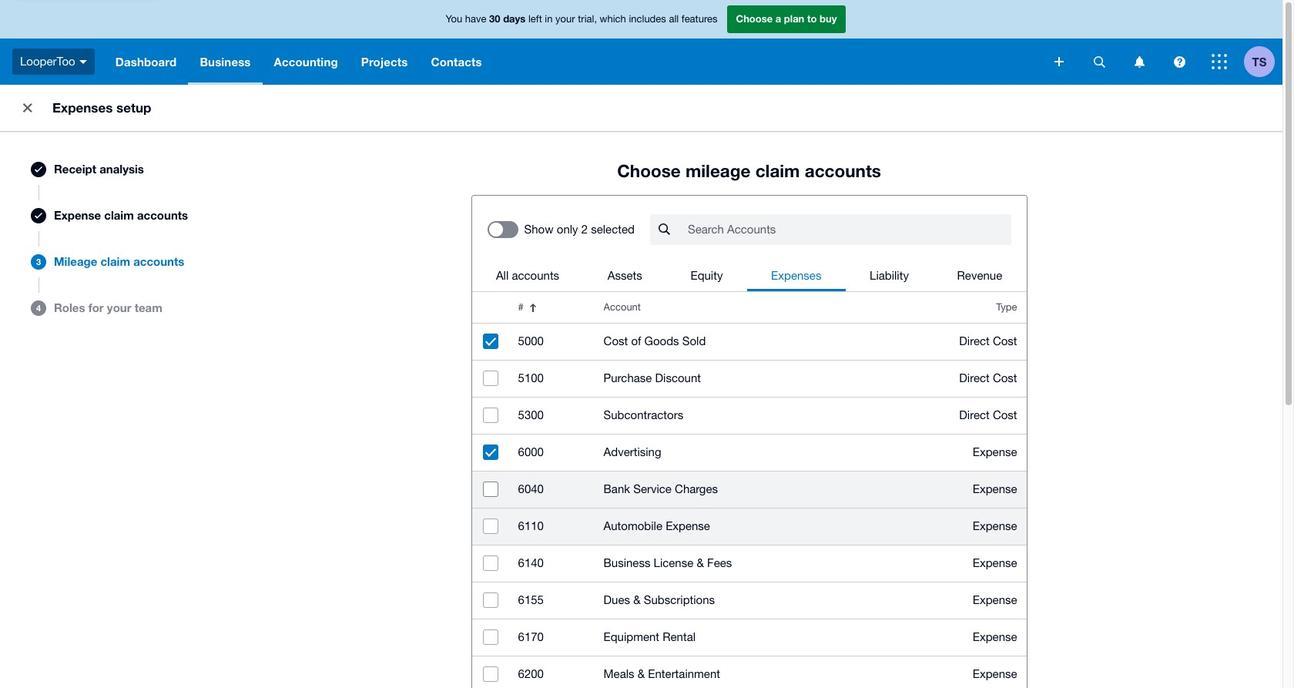 Task type: describe. For each thing, give the bounding box(es) containing it.
expense inside button
[[54, 208, 101, 222]]

show only 2 selected
[[525, 223, 635, 236]]

features
[[682, 13, 718, 25]]

5000
[[518, 335, 544, 348]]

entertainment
[[648, 667, 721, 681]]

3 svg image from the left
[[1174, 56, 1186, 67]]

selected
[[591, 223, 635, 236]]

mileage
[[54, 255, 97, 268]]

direct for discount
[[960, 372, 990, 385]]

cost for subcontractors
[[993, 409, 1018, 422]]

dashboard
[[115, 55, 177, 69]]

dues & subscriptions
[[604, 594, 715, 607]]

automobile
[[604, 520, 663, 533]]

in
[[545, 13, 553, 25]]

complete image for expense claim accounts
[[35, 213, 42, 219]]

charges
[[675, 483, 718, 496]]

6140
[[518, 557, 544, 570]]

expense for meals & entertainment
[[973, 667, 1018, 681]]

sold
[[683, 335, 706, 348]]

expense claim accounts
[[54, 208, 188, 222]]

contacts button
[[420, 39, 494, 85]]

equipment rental
[[604, 631, 696, 644]]

your inside 'you have 30 days left in your trial, which includes all features'
[[556, 13, 575, 25]]

receipt
[[54, 162, 96, 176]]

type
[[997, 301, 1018, 313]]

account button
[[595, 292, 879, 323]]

6040
[[518, 483, 544, 496]]

2 svg image from the left
[[1135, 56, 1145, 67]]

buy
[[820, 13, 837, 25]]

cost of goods sold
[[604, 335, 706, 348]]

0 vertical spatial claim
[[756, 160, 800, 181]]

accounting button
[[263, 39, 350, 85]]

svg image inside loopertoo popup button
[[79, 60, 87, 64]]

account
[[604, 301, 641, 313]]

1 svg image from the left
[[1094, 56, 1106, 67]]

roles
[[54, 301, 85, 315]]

accounts up search accounts field
[[805, 160, 882, 181]]

mileage claim accounts
[[54, 255, 184, 268]]

direct for of
[[960, 335, 990, 348]]

all
[[669, 13, 679, 25]]

accounts inside button
[[137, 208, 188, 222]]

which
[[600, 13, 626, 25]]

expense claim accounts button
[[15, 193, 208, 239]]

projects button
[[350, 39, 420, 85]]

receipt analysis button
[[15, 146, 208, 193]]

of
[[632, 335, 642, 348]]

left
[[529, 13, 542, 25]]

equipment
[[604, 631, 660, 644]]

license
[[654, 557, 694, 570]]

equity button
[[667, 261, 747, 291]]

cost for cost of goods sold
[[993, 335, 1018, 348]]

projects
[[361, 55, 408, 69]]

you have 30 days left in your trial, which includes all features
[[446, 13, 718, 25]]

for
[[88, 301, 104, 315]]

dashboard link
[[104, 39, 188, 85]]

type button
[[879, 292, 1027, 323]]

4
[[36, 303, 41, 313]]

rental
[[663, 631, 696, 644]]

all
[[496, 269, 509, 282]]

0 vertical spatial &
[[697, 557, 704, 570]]

2 horizontal spatial svg image
[[1212, 54, 1228, 69]]

banner containing ts
[[0, 0, 1283, 85]]

1 horizontal spatial svg image
[[1055, 57, 1064, 66]]

you
[[446, 13, 463, 25]]

goods
[[645, 335, 680, 348]]

expense for business license & fees
[[973, 557, 1018, 570]]

2
[[582, 223, 588, 236]]

business button
[[188, 39, 263, 85]]

subcontractors
[[604, 409, 684, 422]]

claim for mileage claim accounts
[[101, 255, 130, 268]]

choose mileage claim accounts tab list
[[15, 146, 1268, 688]]

choose a plan to buy
[[736, 13, 837, 25]]

fees
[[708, 557, 732, 570]]

all accounts button
[[472, 261, 584, 291]]

expenses setup
[[52, 99, 151, 116]]

all accounts
[[496, 269, 560, 282]]

receipt analysis
[[54, 162, 144, 176]]

analysis
[[100, 162, 144, 176]]

close image
[[12, 92, 43, 123]]

ts
[[1253, 54, 1268, 68]]

accounts up team
[[134, 255, 184, 268]]

business for business license & fees
[[604, 557, 651, 570]]

6200
[[518, 667, 544, 681]]

Search Accounts field
[[687, 215, 1012, 244]]

6110
[[518, 520, 544, 533]]

team
[[135, 301, 162, 315]]

expenses button
[[747, 261, 846, 291]]

subscriptions
[[644, 594, 715, 607]]



Task type: vqa. For each thing, say whether or not it's contained in the screenshot.


Task type: locate. For each thing, give the bounding box(es) containing it.
expense for dues & subscriptions
[[973, 594, 1018, 607]]

1 vertical spatial expenses
[[772, 269, 822, 282]]

expense
[[54, 208, 101, 222], [973, 446, 1018, 459], [973, 483, 1018, 496], [666, 520, 711, 533], [973, 520, 1018, 533], [973, 557, 1018, 570], [973, 594, 1018, 607], [973, 631, 1018, 644], [973, 667, 1018, 681]]

2 vertical spatial &
[[638, 667, 645, 681]]

expenses for expenses setup
[[52, 99, 113, 116]]

loopertoo
[[20, 55, 75, 68]]

1 vertical spatial business
[[604, 557, 651, 570]]

30
[[490, 13, 501, 25]]

claim
[[756, 160, 800, 181], [104, 208, 134, 222], [101, 255, 130, 268]]

expense for automobile expense
[[973, 520, 1018, 533]]

1 horizontal spatial business
[[604, 557, 651, 570]]

choose inside tab list
[[618, 160, 681, 181]]

0 horizontal spatial choose
[[618, 160, 681, 181]]

equity
[[691, 269, 723, 282]]

2 vertical spatial claim
[[101, 255, 130, 268]]

0 horizontal spatial expenses
[[52, 99, 113, 116]]

1 vertical spatial choose
[[618, 160, 681, 181]]

3
[[36, 256, 41, 266]]

complete image inside receipt analysis button
[[35, 166, 42, 173]]

&
[[697, 557, 704, 570], [634, 594, 641, 607], [638, 667, 645, 681]]

accounts inside 'button'
[[512, 269, 560, 282]]

6155
[[518, 594, 544, 607]]

0 horizontal spatial business
[[200, 55, 251, 69]]

6170
[[518, 631, 544, 644]]

liability
[[870, 269, 909, 282]]

accounts down analysis
[[137, 208, 188, 222]]

choose for choose mileage claim accounts
[[618, 160, 681, 181]]

claim for expense claim accounts
[[104, 208, 134, 222]]

dues
[[604, 594, 631, 607]]

cost
[[604, 335, 628, 348], [993, 335, 1018, 348], [993, 372, 1018, 385], [993, 409, 1018, 422]]

revenue
[[958, 269, 1003, 282]]

complete image left receipt
[[35, 166, 42, 173]]

complete image
[[35, 166, 42, 173], [35, 213, 42, 219]]

business inside choose mileage claim accounts tab list
[[604, 557, 651, 570]]

1 vertical spatial claim
[[104, 208, 134, 222]]

1 horizontal spatial svg image
[[1135, 56, 1145, 67]]

1 vertical spatial direct
[[960, 372, 990, 385]]

& for entertainment
[[638, 667, 645, 681]]

accounts right all
[[512, 269, 560, 282]]

0 vertical spatial expenses
[[52, 99, 113, 116]]

discount
[[656, 372, 701, 385]]

assets
[[608, 269, 643, 282]]

advertising
[[604, 446, 662, 459]]

business license & fees
[[604, 557, 732, 570]]

1 vertical spatial &
[[634, 594, 641, 607]]

0 vertical spatial your
[[556, 13, 575, 25]]

1 vertical spatial your
[[107, 301, 131, 315]]

svg image
[[1094, 56, 1106, 67], [1135, 56, 1145, 67], [1174, 56, 1186, 67]]

0 vertical spatial direct cost
[[960, 335, 1018, 348]]

accounts
[[805, 160, 882, 181], [137, 208, 188, 222], [134, 255, 184, 268], [512, 269, 560, 282]]

0 vertical spatial complete image
[[35, 166, 42, 173]]

ts button
[[1245, 39, 1283, 85]]

0 vertical spatial choose
[[736, 13, 773, 25]]

0 horizontal spatial your
[[107, 301, 131, 315]]

1 horizontal spatial expenses
[[772, 269, 822, 282]]

0 horizontal spatial svg image
[[79, 60, 87, 64]]

1 complete image from the top
[[35, 166, 42, 173]]

choose left a
[[736, 13, 773, 25]]

only
[[557, 223, 579, 236]]

service
[[634, 483, 672, 496]]

1 direct cost from the top
[[960, 335, 1018, 348]]

expenses for expenses
[[772, 269, 822, 282]]

complete image up 3
[[35, 213, 42, 219]]

loopertoo button
[[0, 39, 104, 85]]

meals
[[604, 667, 635, 681]]

5300
[[518, 409, 544, 422]]

expenses left setup
[[52, 99, 113, 116]]

liability button
[[846, 261, 934, 291]]

& left fees
[[697, 557, 704, 570]]

6000
[[518, 446, 544, 459]]

direct cost
[[960, 335, 1018, 348], [960, 372, 1018, 385], [960, 409, 1018, 422]]

your inside choose mileage claim accounts tab list
[[107, 301, 131, 315]]

complete image for receipt analysis
[[35, 166, 42, 173]]

choose up selected
[[618, 160, 681, 181]]

complete image inside expense claim accounts button
[[35, 213, 42, 219]]

1 vertical spatial complete image
[[35, 213, 42, 219]]

a
[[776, 13, 782, 25]]

contacts
[[431, 55, 482, 69]]

show
[[525, 223, 554, 236]]

2 direct from the top
[[960, 372, 990, 385]]

assets button
[[584, 261, 667, 291]]

business inside dropdown button
[[200, 55, 251, 69]]

have
[[465, 13, 487, 25]]

5100
[[518, 372, 544, 385]]

includes
[[629, 13, 667, 25]]

direct cost for of
[[960, 335, 1018, 348]]

meals & entertainment
[[604, 667, 721, 681]]

revenue button
[[934, 261, 1027, 291]]

roles for your team
[[54, 301, 162, 315]]

1 vertical spatial direct cost
[[960, 372, 1018, 385]]

3 direct from the top
[[960, 409, 990, 422]]

days
[[503, 13, 526, 25]]

0 horizontal spatial svg image
[[1094, 56, 1106, 67]]

& for subscriptions
[[634, 594, 641, 607]]

trial,
[[578, 13, 597, 25]]

bank
[[604, 483, 631, 496]]

bank service charges
[[604, 483, 718, 496]]

to
[[808, 13, 817, 25]]

expense for equipment rental
[[973, 631, 1018, 644]]

purchase discount
[[604, 372, 701, 385]]

#
[[518, 301, 524, 313]]

1 horizontal spatial your
[[556, 13, 575, 25]]

3 direct cost from the top
[[960, 409, 1018, 422]]

banner
[[0, 0, 1283, 85]]

plan
[[785, 13, 805, 25]]

& right meals on the bottom
[[638, 667, 645, 681]]

svg image
[[1212, 54, 1228, 69], [1055, 57, 1064, 66], [79, 60, 87, 64]]

choose mileage claim accounts
[[618, 160, 882, 181]]

choose for choose a plan to buy
[[736, 13, 773, 25]]

1 horizontal spatial choose
[[736, 13, 773, 25]]

1 direct from the top
[[960, 335, 990, 348]]

2 complete image from the top
[[35, 213, 42, 219]]

automobile expense
[[604, 520, 711, 533]]

cost for purchase discount
[[993, 372, 1018, 385]]

& right dues
[[634, 594, 641, 607]]

expense for bank service charges
[[973, 483, 1018, 496]]

your right in on the top left of page
[[556, 13, 575, 25]]

# button
[[509, 292, 595, 323]]

accounting
[[274, 55, 338, 69]]

your right for
[[107, 301, 131, 315]]

2 direct cost from the top
[[960, 372, 1018, 385]]

purchase
[[604, 372, 652, 385]]

0 vertical spatial direct
[[960, 335, 990, 348]]

business
[[200, 55, 251, 69], [604, 557, 651, 570]]

your
[[556, 13, 575, 25], [107, 301, 131, 315]]

expense for advertising
[[973, 446, 1018, 459]]

2 horizontal spatial svg image
[[1174, 56, 1186, 67]]

direct cost for discount
[[960, 372, 1018, 385]]

0 vertical spatial business
[[200, 55, 251, 69]]

expenses inside button
[[772, 269, 822, 282]]

business for business
[[200, 55, 251, 69]]

claim inside button
[[104, 208, 134, 222]]

2 vertical spatial direct cost
[[960, 409, 1018, 422]]

2 vertical spatial direct
[[960, 409, 990, 422]]

choose
[[736, 13, 773, 25], [618, 160, 681, 181]]

setup
[[116, 99, 151, 116]]

expenses up account button
[[772, 269, 822, 282]]



